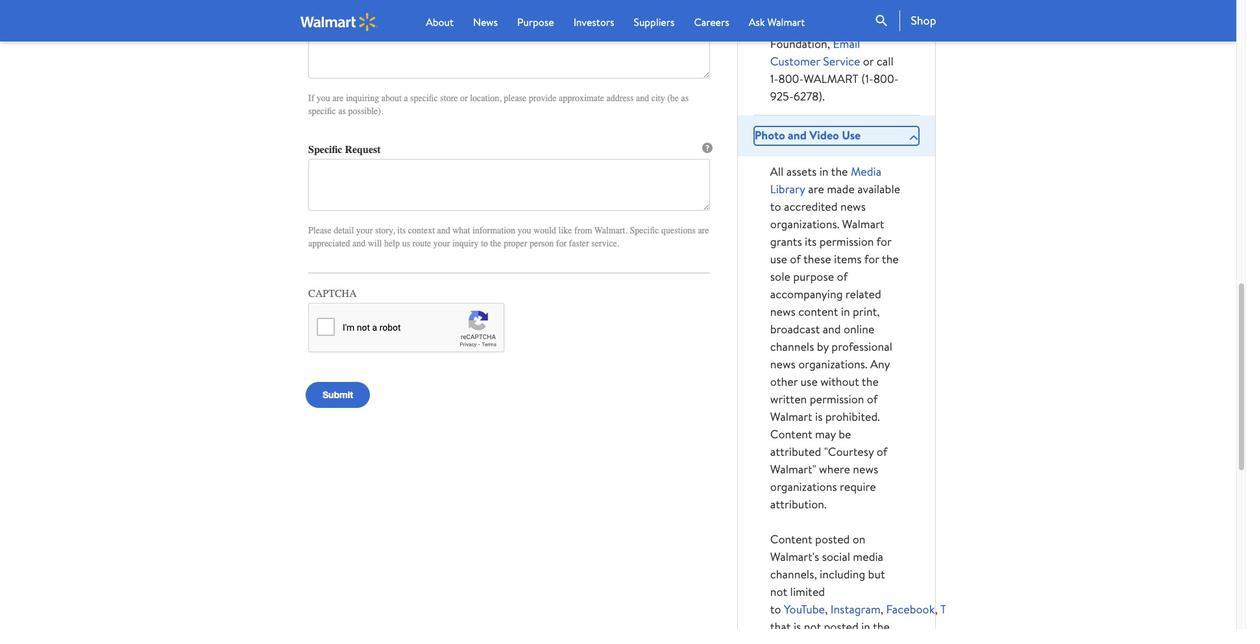 Task type: vqa. For each thing, say whether or not it's contained in the screenshot.
broadcast
yes



Task type: describe. For each thing, give the bounding box(es) containing it.
all assets in the
[[771, 164, 851, 180]]

investors button
[[574, 14, 615, 30]]

careers
[[694, 15, 730, 29]]

may
[[816, 427, 836, 443]]

organizations
[[771, 479, 837, 495]]

require
[[840, 479, 876, 495]]

(1-
[[862, 71, 874, 87]]

walmart inside ask walmart link
[[768, 15, 805, 29]]

2 horizontal spatial the
[[882, 251, 899, 267]]

2 800- from the left
[[874, 71, 899, 87]]

photo and video use link
[[738, 116, 936, 156]]

0 horizontal spatial the
[[831, 164, 848, 180]]

related
[[846, 286, 882, 303]]

shop
[[911, 12, 937, 29]]

media library link
[[771, 164, 882, 197]]

other
[[771, 374, 798, 390]]

attributed
[[771, 444, 822, 460]]

email customer service
[[771, 36, 861, 70]]

twitter link
[[941, 602, 976, 618]]

news
[[473, 15, 498, 29]]

are made available to accredited news organizations. walmart grants its permission for use of these items for the sole purpose of accompanying related news content in print, broadcast and online channels by professional news organizations. any other use without the written permission of walmart is prohibited. content may be attributed "courtesy of walmart" where news organizations require attribution.
[[771, 181, 901, 513]]

1 vertical spatial permission
[[810, 391, 864, 408]]

instagram
[[831, 602, 881, 618]]

and inside "dropdown button"
[[788, 127, 807, 144]]

0 vertical spatial organizations.
[[771, 216, 840, 232]]

email
[[833, 36, 861, 52]]

grants
[[771, 234, 802, 250]]

written
[[771, 391, 807, 408]]

0 vertical spatial permission
[[820, 234, 874, 250]]

suppliers
[[634, 15, 675, 29]]

ask
[[749, 15, 765, 29]]

where
[[819, 462, 851, 478]]

1 vertical spatial for
[[865, 251, 880, 267]]

1 vertical spatial organizations.
[[799, 356, 868, 373]]

2 vertical spatial the
[[862, 374, 879, 390]]

walmart"
[[771, 462, 817, 478]]

social
[[822, 549, 851, 565]]

content
[[799, 304, 839, 320]]

news up broadcast
[[771, 304, 796, 320]]

made
[[827, 181, 855, 197]]

"courtesy
[[824, 444, 874, 460]]

youtube
[[784, 602, 825, 618]]

is
[[815, 409, 823, 425]]

news button
[[473, 14, 498, 30]]

accompanying
[[771, 286, 843, 303]]

of right "courtesy
[[877, 444, 888, 460]]

purpose
[[794, 269, 834, 285]]

assets
[[787, 164, 817, 180]]

1-
[[771, 71, 779, 87]]

to inside 'content posted on walmart's social media channels, including but not limited to'
[[771, 602, 782, 618]]

content posted on walmart's social media channels, including but not limited to
[[771, 532, 885, 618]]

these
[[804, 251, 832, 267]]

1 vertical spatial use
[[801, 374, 818, 390]]

posted
[[816, 532, 850, 548]]

3 , from the left
[[935, 602, 938, 618]]

any
[[871, 356, 890, 373]]

or
[[863, 53, 874, 70]]

service
[[823, 53, 861, 70]]

library
[[771, 181, 806, 197]]

professional
[[832, 339, 893, 355]]

media library
[[771, 164, 882, 197]]

available
[[858, 181, 901, 197]]

investors
[[574, 15, 615, 29]]

careers link
[[694, 14, 730, 30]]

photo and video use
[[755, 127, 861, 144]]

925-
[[771, 88, 794, 105]]

to inside 'are made available to accredited news organizations. walmart grants its permission for use of these items for the sole purpose of accompanying related news content in print, broadcast and online channels by professional news organizations. any other use without the written permission of walmart is prohibited. content may be attributed "courtesy of walmart" where news organizations require attribution.'
[[771, 199, 782, 215]]

not
[[771, 584, 788, 601]]

photo and video use button
[[754, 126, 920, 146]]

0 vertical spatial for
[[877, 234, 892, 250]]

of down items at the top of the page
[[837, 269, 848, 285]]

about
[[426, 15, 454, 29]]

6278).
[[794, 88, 825, 105]]



Task type: locate. For each thing, give the bounding box(es) containing it.
search
[[874, 13, 890, 29]]

content up walmart's
[[771, 532, 813, 548]]

for down available
[[877, 234, 892, 250]]

0 vertical spatial walmart
[[768, 15, 805, 29]]

of down grants on the right top
[[790, 251, 801, 267]]

youtube link
[[784, 602, 825, 618]]

, down "limited"
[[825, 602, 828, 618]]

0 vertical spatial content
[[771, 427, 813, 443]]

0 vertical spatial to
[[771, 199, 782, 215]]

ask walmart
[[749, 15, 805, 29]]

walmart
[[804, 71, 859, 87]]

to down 'library'
[[771, 199, 782, 215]]

0 horizontal spatial 800-
[[779, 71, 804, 87]]

and
[[788, 127, 807, 144], [823, 321, 841, 338]]

the
[[831, 164, 848, 180], [882, 251, 899, 267], [862, 374, 879, 390]]

permission down without
[[810, 391, 864, 408]]

1 vertical spatial content
[[771, 532, 813, 548]]

2 horizontal spatial ,
[[935, 602, 938, 618]]

, left twitter link
[[935, 602, 938, 618]]

1 content from the top
[[771, 427, 813, 443]]

of
[[790, 251, 801, 267], [837, 269, 848, 285], [867, 391, 878, 408], [877, 444, 888, 460]]

home image
[[300, 13, 377, 31]]

and up by
[[823, 321, 841, 338]]

content
[[771, 427, 813, 443], [771, 532, 813, 548]]

use up sole
[[771, 251, 788, 267]]

0 vertical spatial the
[[831, 164, 848, 180]]

800- down call
[[874, 71, 899, 87]]

content up attributed
[[771, 427, 813, 443]]

suppliers button
[[634, 14, 675, 30]]

2 , from the left
[[881, 602, 884, 618]]

items
[[834, 251, 862, 267]]

2 content from the top
[[771, 532, 813, 548]]

of up prohibited.
[[867, 391, 878, 408]]

by
[[817, 339, 829, 355]]

facebook link
[[887, 602, 935, 618]]

1 horizontal spatial and
[[823, 321, 841, 338]]

all
[[771, 164, 784, 180]]

1 vertical spatial and
[[823, 321, 841, 338]]

, left the facebook link
[[881, 602, 884, 618]]

1 vertical spatial in
[[841, 304, 850, 320]]

1 , from the left
[[825, 602, 828, 618]]

2 to from the top
[[771, 602, 782, 618]]

instagram link
[[831, 602, 881, 618]]

online
[[844, 321, 875, 338]]

,
[[825, 602, 828, 618], [881, 602, 884, 618], [935, 602, 938, 618]]

broadcast
[[771, 321, 820, 338]]

1 to from the top
[[771, 199, 782, 215]]

youtube , instagram , facebook , twitter
[[784, 602, 976, 618]]

including
[[820, 567, 866, 583]]

accredited
[[784, 199, 838, 215]]

0 horizontal spatial in
[[820, 164, 829, 180]]

0 horizontal spatial ,
[[825, 602, 828, 618]]

print,
[[853, 304, 880, 320]]

organizations. up 'its'
[[771, 216, 840, 232]]

permission
[[820, 234, 874, 250], [810, 391, 864, 408]]

but
[[868, 567, 885, 583]]

its
[[805, 234, 817, 250]]

1 horizontal spatial in
[[841, 304, 850, 320]]

twitter
[[941, 602, 976, 618]]

1 vertical spatial walmart
[[842, 216, 885, 232]]

shop link
[[900, 10, 937, 31]]

and left video
[[788, 127, 807, 144]]

news up require
[[853, 462, 879, 478]]

to down not
[[771, 602, 782, 618]]

walmart down written
[[771, 409, 813, 425]]

call
[[877, 53, 894, 70]]

permission up items at the top of the page
[[820, 234, 874, 250]]

are
[[809, 181, 824, 197]]

0 vertical spatial use
[[771, 251, 788, 267]]

news up other
[[771, 356, 796, 373]]

2 vertical spatial walmart
[[771, 409, 813, 425]]

video
[[810, 127, 839, 144]]

prohibited.
[[826, 409, 880, 425]]

use right other
[[801, 374, 818, 390]]

about button
[[426, 14, 454, 30]]

0 horizontal spatial use
[[771, 251, 788, 267]]

facebook
[[887, 602, 935, 618]]

1 horizontal spatial ,
[[881, 602, 884, 618]]

purpose button
[[518, 14, 554, 30]]

the up made
[[831, 164, 848, 180]]

1 horizontal spatial the
[[862, 374, 879, 390]]

organizations. up without
[[799, 356, 868, 373]]

800-
[[779, 71, 804, 87], [874, 71, 899, 87]]

news down made
[[841, 199, 866, 215]]

ask walmart link
[[749, 14, 805, 30]]

content inside 'are made available to accredited news organizations. walmart grants its permission for use of these items for the sole purpose of accompanying related news content in print, broadcast and online channels by professional news organizations. any other use without the written permission of walmart is prohibited. content may be attributed "courtesy of walmart" where news organizations require attribution.'
[[771, 427, 813, 443]]

walmart up items at the top of the page
[[842, 216, 885, 232]]

photo
[[755, 127, 785, 144]]

walmart's
[[771, 549, 820, 565]]

0 horizontal spatial and
[[788, 127, 807, 144]]

limited
[[791, 584, 825, 601]]

1 vertical spatial the
[[882, 251, 899, 267]]

media
[[853, 549, 884, 565]]

the down any
[[862, 374, 879, 390]]

without
[[821, 374, 860, 390]]

content inside 'content posted on walmart's social media channels, including but not limited to'
[[771, 532, 813, 548]]

in left 'print,'
[[841, 304, 850, 320]]

1 horizontal spatial use
[[801, 374, 818, 390]]

use
[[842, 127, 861, 144]]

1 vertical spatial to
[[771, 602, 782, 618]]

walmart
[[768, 15, 805, 29], [842, 216, 885, 232], [771, 409, 813, 425]]

walmart right ask
[[768, 15, 805, 29]]

news
[[841, 199, 866, 215], [771, 304, 796, 320], [771, 356, 796, 373], [853, 462, 879, 478]]

or call 1-800-walmart (1-800- 925-6278).
[[771, 53, 899, 105]]

media
[[851, 164, 882, 180]]

organizations.
[[771, 216, 840, 232], [799, 356, 868, 373]]

800- down customer
[[779, 71, 804, 87]]

purpose
[[518, 15, 554, 29]]

email customer service link
[[771, 36, 861, 70]]

channels,
[[771, 567, 817, 583]]

in up are
[[820, 164, 829, 180]]

1 horizontal spatial 800-
[[874, 71, 899, 87]]

in inside 'are made available to accredited news organizations. walmart grants its permission for use of these items for the sole purpose of accompanying related news content in print, broadcast and online channels by professional news organizations. any other use without the written permission of walmart is prohibited. content may be attributed "courtesy of walmart" where news organizations require attribution.'
[[841, 304, 850, 320]]

the right items at the top of the page
[[882, 251, 899, 267]]

for right items at the top of the page
[[865, 251, 880, 267]]

0 vertical spatial in
[[820, 164, 829, 180]]

0 vertical spatial and
[[788, 127, 807, 144]]

customer
[[771, 53, 821, 70]]

use
[[771, 251, 788, 267], [801, 374, 818, 390]]

attribution.
[[771, 497, 827, 513]]

and inside 'are made available to accredited news organizations. walmart grants its permission for use of these items for the sole purpose of accompanying related news content in print, broadcast and online channels by professional news organizations. any other use without the written permission of walmart is prohibited. content may be attributed "courtesy of walmart" where news organizations require attribution.'
[[823, 321, 841, 338]]

in
[[820, 164, 829, 180], [841, 304, 850, 320]]

on
[[853, 532, 866, 548]]

channels
[[771, 339, 814, 355]]

be
[[839, 427, 851, 443]]

1 800- from the left
[[779, 71, 804, 87]]

sole
[[771, 269, 791, 285]]

for
[[877, 234, 892, 250], [865, 251, 880, 267]]



